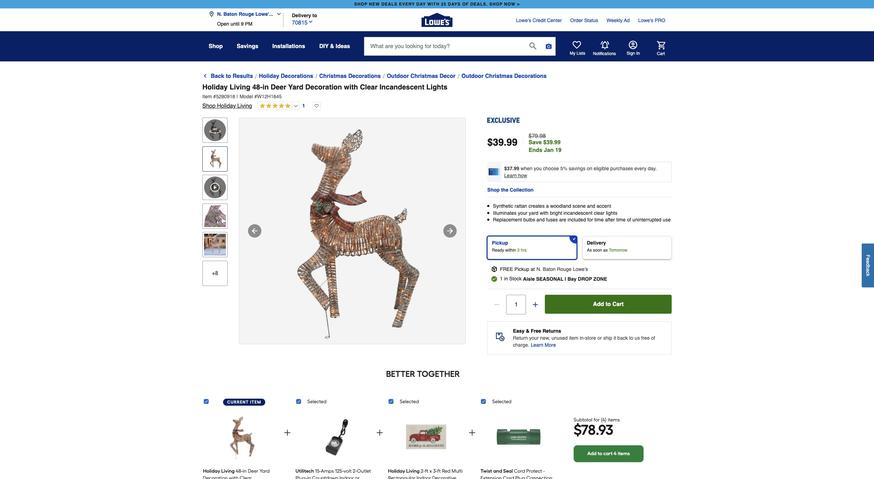 Task type: locate. For each thing, give the bounding box(es) containing it.
lowe's left credit at the right top of page
[[516, 18, 532, 23]]

item
[[569, 336, 579, 341]]

baton up open until 9 pm
[[224, 11, 237, 17]]

0 horizontal spatial $
[[488, 137, 493, 148]]

in inside 1 in stock aisle seasonal | bay drop zone
[[504, 276, 508, 282]]

indoor inside 15-amps 125-volt 2-outlet plug-in countdown indoor o
[[340, 476, 354, 480]]

1 horizontal spatial christmas
[[411, 73, 438, 79]]

shop for shop
[[209, 43, 223, 50]]

check circle filled image
[[492, 277, 498, 282]]

holiday
[[259, 73, 279, 79], [202, 83, 228, 91], [217, 103, 236, 109], [203, 469, 220, 475], [388, 469, 405, 475]]

1 horizontal spatial cart
[[657, 51, 665, 56]]

$39.99
[[544, 140, 561, 146]]

1 horizontal spatial plus image
[[468, 429, 477, 438]]

0 horizontal spatial pickup
[[492, 240, 508, 246]]

rouge up pm
[[239, 11, 254, 17]]

2 horizontal spatial christmas
[[486, 73, 513, 79]]

twist
[[481, 469, 493, 475]]

1 list item from the left
[[203, 409, 279, 480]]

0 horizontal spatial plus image
[[376, 429, 384, 438]]

of left uninterrupted
[[627, 217, 632, 223]]

0 horizontal spatial time
[[595, 217, 604, 223]]

0 vertical spatial items
[[608, 418, 620, 423]]

1 horizontal spatial shop
[[490, 2, 503, 7]]

ends
[[529, 147, 543, 154]]

deer inside holiday living 48-in deer yard decoration with clear incandescent lights item # 5280918 | model # w12h1645
[[271, 83, 287, 91]]

free pickup at n. baton rouge lowe's
[[500, 267, 588, 272]]

status
[[585, 18, 599, 23]]

2 horizontal spatial decorations
[[515, 73, 547, 79]]

lowe's left pro
[[639, 18, 654, 23]]

Search Query text field
[[365, 37, 524, 56]]

time down clear
[[595, 217, 604, 223]]

0 horizontal spatial christmas
[[319, 73, 347, 79]]

indoor down x
[[417, 476, 431, 480]]

shop down open
[[209, 43, 223, 50]]

1 decorations from the left
[[281, 73, 314, 79]]

1 horizontal spatial holiday living
[[388, 469, 420, 475]]

0 horizontal spatial 48-
[[236, 469, 243, 475]]

0 vertical spatial rouge
[[239, 11, 254, 17]]

n. right at
[[537, 267, 542, 272]]

e up b
[[866, 261, 872, 264]]

0 horizontal spatial decoration
[[203, 476, 228, 480]]

2 holiday living from the left
[[388, 469, 420, 475]]

lowe's pro
[[639, 18, 666, 23]]

4 right cart
[[614, 451, 617, 457]]

1 vertical spatial add
[[588, 451, 597, 457]]

delivery for to
[[292, 12, 311, 18]]

& inside button
[[330, 43, 334, 50]]

0 horizontal spatial indoor
[[340, 476, 354, 480]]

add inside button
[[593, 302, 604, 308]]

to for add to cart 4 items
[[598, 451, 603, 457]]

current item
[[227, 400, 261, 405]]

selected
[[308, 399, 327, 405], [400, 399, 419, 405], [493, 399, 512, 405]]

2 horizontal spatial lowe's
[[639, 18, 654, 23]]

decorations down search image at the top of the page
[[515, 73, 547, 79]]

1 vertical spatial cord
[[503, 476, 514, 480]]

1 for 1 in stock aisle seasonal | bay drop zone
[[500, 276, 503, 282]]

and inside list item
[[494, 469, 502, 475]]

to up chevron down image
[[313, 12, 317, 18]]

1 vertical spatial decoration
[[203, 476, 228, 480]]

for left (
[[594, 418, 600, 423]]

christmas
[[319, 73, 347, 79], [411, 73, 438, 79], [486, 73, 513, 79]]

add for add to cart 4 items
[[588, 451, 597, 457]]

decorations down 'installations'
[[281, 73, 314, 79]]

with inside holiday living 48-in deer yard decoration with clear incandescent lights item # 5280918 | model # w12h1645
[[344, 83, 358, 91]]

within
[[506, 248, 516, 253]]

1 vertical spatial with
[[540, 210, 549, 216]]

3 list item from the left
[[388, 409, 464, 480]]

0 vertical spatial n.
[[217, 11, 222, 17]]

1 vertical spatial 1
[[500, 276, 503, 282]]

2 time from the left
[[617, 217, 626, 223]]

ft left red
[[438, 469, 441, 475]]

in up w12h1645
[[263, 83, 269, 91]]

delivery up soon
[[587, 240, 606, 246]]

items right cart
[[618, 451, 630, 457]]

delivery up 70815
[[292, 12, 311, 18]]

selected for in
[[308, 399, 327, 405]]

n. right location icon
[[217, 11, 222, 17]]

charge.
[[513, 343, 530, 348]]

of
[[627, 217, 632, 223], [652, 336, 656, 341]]

1 horizontal spatial baton
[[543, 267, 556, 272]]

2 selected from the left
[[400, 399, 419, 405]]

2 horizontal spatial selected
[[493, 399, 512, 405]]

None search field
[[364, 37, 556, 62]]

0 horizontal spatial cart
[[613, 302, 624, 308]]

shop down item
[[202, 103, 216, 109]]

a right creates
[[546, 204, 549, 209]]

3 selected from the left
[[493, 399, 512, 405]]

cart up it
[[613, 302, 624, 308]]

to
[[313, 12, 317, 18], [226, 73, 231, 79], [606, 302, 611, 308], [630, 336, 634, 341], [598, 451, 603, 457]]

0 vertical spatial cord
[[514, 469, 525, 475]]

1 horizontal spatial your
[[530, 336, 539, 341]]

clear
[[594, 210, 605, 216]]

& for diy
[[330, 43, 334, 50]]

$ 39 . 99
[[488, 137, 518, 148]]

pickup ready within 3 hrs
[[492, 240, 527, 253]]

scene
[[573, 204, 586, 209]]

1 vertical spatial deer
[[248, 469, 259, 475]]

results
[[233, 73, 253, 79]]

15-
[[315, 469, 321, 475]]

2 vertical spatial |
[[565, 277, 567, 282]]

1 left heart outline "icon" on the top
[[302, 103, 305, 109]]

0 vertical spatial learn
[[505, 173, 517, 179]]

1 e from the top
[[866, 258, 872, 261]]

holiday decorations link
[[259, 72, 314, 81]]

1 christmas from the left
[[319, 73, 347, 79]]

2 # from the left
[[255, 94, 257, 99]]

25
[[441, 2, 447, 7]]

fuses
[[546, 217, 558, 223]]

delivery inside delivery as soon as tomorrow
[[587, 240, 606, 246]]

1 horizontal spatial indoor
[[417, 476, 431, 480]]

| inside 1 in stock aisle seasonal | bay drop zone
[[565, 277, 567, 282]]

(
[[601, 418, 603, 423]]

holiday living  #w12h1645 image
[[239, 118, 466, 345]]

1 vertical spatial baton
[[543, 267, 556, 272]]

|
[[237, 94, 238, 99], [522, 136, 525, 148], [565, 277, 567, 282]]

$ left (
[[574, 422, 582, 439]]

0 horizontal spatial baton
[[224, 11, 237, 17]]

list item
[[203, 409, 279, 480], [296, 409, 372, 480], [388, 409, 464, 480], [481, 409, 557, 480]]

0 horizontal spatial a
[[546, 204, 549, 209]]

and up extension
[[494, 469, 502, 475]]

holiday living 2-ft x 3-ft red multi rectangular indoor decorative door mat image
[[404, 412, 449, 463]]

2 shop from the left
[[490, 2, 503, 7]]

heart outline image
[[313, 102, 321, 110]]

use
[[663, 217, 671, 223]]

0 vertical spatial a
[[546, 204, 549, 209]]

pickup left at
[[515, 267, 530, 272]]

holiday living  #w12h1645 - thumbnail3 image
[[204, 234, 226, 256]]

protect
[[527, 469, 543, 475]]

1 right check circle filled image
[[500, 276, 503, 282]]

1 indoor from the left
[[340, 476, 354, 480]]

9
[[241, 21, 244, 27]]

diy & ideas
[[319, 43, 350, 50]]

to left cart
[[598, 451, 603, 457]]

plus image
[[532, 302, 539, 309], [376, 429, 384, 438], [468, 429, 477, 438]]

2 vertical spatial and
[[494, 469, 502, 475]]

1 horizontal spatial of
[[652, 336, 656, 341]]

utilitech 15-amps 125-volt 2-outlet plug-in countdown indoor or outdoor lighting timer image
[[311, 412, 357, 463]]

sign in
[[627, 51, 640, 56]]

shop the collection
[[488, 187, 534, 193]]

with inside 48-in deer yard decoration with clea
[[229, 476, 239, 480]]

125-
[[335, 469, 344, 475]]

plus image
[[283, 429, 292, 438]]

in down "holiday living 48-in deer yard decoration with clear incandescent lights" image
[[243, 469, 247, 475]]

order status link
[[571, 17, 599, 24]]

cord down seal
[[503, 476, 514, 480]]

4 list item from the left
[[481, 409, 557, 480]]

pickup inside pickup ready within 3 hrs
[[492, 240, 508, 246]]

| left model
[[237, 94, 238, 99]]

0 horizontal spatial delivery
[[292, 12, 311, 18]]

& inside the easy & free returns return your new, unused item in-store or ship it back to us free of charge.
[[526, 329, 530, 334]]

0 horizontal spatial and
[[494, 469, 502, 475]]

1 vertical spatial a
[[866, 269, 872, 272]]

camera image
[[546, 43, 553, 50]]

and up clear
[[587, 204, 596, 209]]

order status
[[571, 18, 599, 23]]

of right the free
[[652, 336, 656, 341]]

list item containing utilitech
[[296, 409, 372, 480]]

1 vertical spatial for
[[594, 418, 600, 423]]

rouge up bay
[[557, 267, 572, 272]]

and down yard
[[537, 217, 545, 223]]

pickup up the ready
[[492, 240, 508, 246]]

1 horizontal spatial yard
[[288, 83, 304, 91]]

2 horizontal spatial and
[[587, 204, 596, 209]]

0 vertical spatial cart
[[657, 51, 665, 56]]

4 inside 'subtotal for ( 4 ) items $ 78 .93'
[[603, 418, 606, 423]]

4
[[603, 418, 606, 423], [614, 451, 617, 457]]

items inside 'subtotal for ( 4 ) items $ 78 .93'
[[608, 418, 620, 423]]

arrow right image
[[446, 227, 455, 236]]

chevron down image
[[273, 11, 282, 17]]

1 horizontal spatial #
[[255, 94, 257, 99]]

shop left the now
[[490, 2, 503, 7]]

holiday living  #w12h1645 - thumbnail2 image
[[204, 206, 226, 227]]

1 horizontal spatial delivery
[[587, 240, 606, 246]]

2- inside 2-ft x 3-ft red multi rectangular indoor decorativ
[[421, 469, 425, 475]]

1 vertical spatial |
[[522, 136, 525, 148]]

0 horizontal spatial shop
[[354, 2, 368, 7]]

2 2- from the left
[[421, 469, 425, 475]]

3-
[[433, 469, 438, 475]]

twist and seal cord protect - extension cord plug connection protector | keep cords together and moisture out | durable plastic material | easy to use and weatherproof image
[[496, 412, 542, 463]]

indoor down volt
[[340, 476, 354, 480]]

0 horizontal spatial learn
[[505, 173, 517, 179]]

holiday living 48-in deer yard decoration with clear incandescent lights item # 5280918 | model # w12h1645
[[202, 83, 448, 99]]

new
[[369, 2, 380, 7]]

48- up model
[[253, 83, 263, 91]]

ideas
[[336, 43, 350, 50]]

plug
[[516, 476, 526, 480]]

outdoor up incandescent
[[387, 73, 409, 79]]

your down rattan
[[518, 210, 528, 216]]

1 selected from the left
[[308, 399, 327, 405]]

1 vertical spatial &
[[526, 329, 530, 334]]

to left us
[[630, 336, 634, 341]]

2 horizontal spatial |
[[565, 277, 567, 282]]

2 ft from the left
[[438, 469, 441, 475]]

0 horizontal spatial holiday living
[[203, 469, 235, 475]]

0 horizontal spatial your
[[518, 210, 528, 216]]

3 christmas from the left
[[486, 73, 513, 79]]

to down zone
[[606, 302, 611, 308]]

new,
[[540, 336, 551, 341]]

# right model
[[255, 94, 257, 99]]

subtotal for ( 4 ) items $ 78 .93
[[574, 418, 620, 439]]

shop the collection link
[[488, 186, 534, 194]]

4 right 78
[[603, 418, 606, 423]]

0 horizontal spatial lowe's
[[516, 18, 532, 23]]

1 vertical spatial and
[[537, 217, 545, 223]]

arrow left image
[[251, 227, 259, 236]]

0 horizontal spatial with
[[229, 476, 239, 480]]

b
[[866, 266, 872, 269]]

0 horizontal spatial |
[[237, 94, 238, 99]]

of inside the easy & free returns return your new, unused item in-store or ship it back to us free of charge.
[[652, 336, 656, 341]]

decoration inside holiday living 48-in deer yard decoration with clear incandescent lights item # 5280918 | model # w12h1645
[[306, 83, 342, 91]]

70815
[[292, 20, 308, 26]]

1 inside 1 in stock aisle seasonal | bay drop zone
[[500, 276, 503, 282]]

1 horizontal spatial $
[[574, 422, 582, 439]]

0 vertical spatial of
[[627, 217, 632, 223]]

0 horizontal spatial decorations
[[281, 73, 314, 79]]

0 vertical spatial 1
[[302, 103, 305, 109]]

1 horizontal spatial time
[[617, 217, 626, 223]]

learn more link
[[531, 342, 556, 349]]

better together heading
[[202, 369, 644, 380]]

0 vertical spatial deer
[[271, 83, 287, 91]]

1 horizontal spatial with
[[344, 83, 358, 91]]

& left free
[[526, 329, 530, 334]]

for right included
[[588, 217, 593, 223]]

to inside button
[[606, 302, 611, 308]]

add to cart
[[593, 302, 624, 308]]

48- down "holiday living 48-in deer yard decoration with clear incandescent lights" image
[[236, 469, 243, 475]]

utilitech
[[296, 469, 314, 475]]

to right back
[[226, 73, 231, 79]]

add down zone
[[593, 302, 604, 308]]

Stepper number input field with increment and decrement buttons number field
[[507, 295, 526, 315]]

lowe's for lowe's pro
[[639, 18, 654, 23]]

1 horizontal spatial deer
[[271, 83, 287, 91]]

1 outdoor from the left
[[387, 73, 409, 79]]

# right item
[[213, 94, 216, 99]]

how
[[519, 173, 528, 179]]

yard inside 48-in deer yard decoration with clea
[[260, 469, 270, 475]]

decoration
[[306, 83, 342, 91], [203, 476, 228, 480]]

baton up seasonal
[[543, 267, 556, 272]]

2 indoor from the left
[[417, 476, 431, 480]]

purchases
[[611, 166, 633, 172]]

2- right volt
[[353, 469, 357, 475]]

in left stock
[[504, 276, 508, 282]]

1 vertical spatial learn
[[531, 343, 544, 348]]

2 list item from the left
[[296, 409, 372, 480]]

cart inside cart button
[[657, 51, 665, 56]]

1 vertical spatial 48-
[[236, 469, 243, 475]]

#
[[213, 94, 216, 99], [255, 94, 257, 99]]

| right "99"
[[522, 136, 525, 148]]

with inside synthetic rattan creates a woodland scene and accent illuminates your yard with bright incandescent clear lights replacement bulbs and fuses are included for time after time of uninterrupted use
[[540, 210, 549, 216]]

learn down $37.99
[[505, 173, 517, 179]]

cart
[[657, 51, 665, 56], [613, 302, 624, 308]]

day.
[[648, 166, 657, 172]]

outdoor right decor
[[462, 73, 484, 79]]

after
[[606, 217, 615, 223]]

search image
[[530, 42, 537, 49]]

d
[[866, 264, 872, 266]]

shop left new on the left of the page
[[354, 2, 368, 7]]

drop
[[578, 277, 593, 282]]

items right )
[[608, 418, 620, 423]]

e up d
[[866, 258, 872, 261]]

| left bay
[[565, 277, 567, 282]]

a inside synthetic rattan creates a woodland scene and accent illuminates your yard with bright incandescent clear lights replacement bulbs and fuses are included for time after time of uninterrupted use
[[546, 204, 549, 209]]

0 vertical spatial add
[[593, 302, 604, 308]]

0 horizontal spatial &
[[330, 43, 334, 50]]

0 vertical spatial 48-
[[253, 83, 263, 91]]

| inside holiday living 48-in deer yard decoration with clear incandescent lights item # 5280918 | model # w12h1645
[[237, 94, 238, 99]]

item number 5 2 8 0 9 1 8 and model number w 1 2 h 1 6 4 5 element
[[202, 93, 672, 100]]

lowe's home improvement lists image
[[573, 41, 581, 49]]

shop left the
[[488, 187, 500, 193]]

shop inside "link"
[[488, 187, 500, 193]]

0 vertical spatial &
[[330, 43, 334, 50]]

your inside the easy & free returns return your new, unused item in-store or ship it back to us free of charge.
[[530, 336, 539, 341]]

amps
[[321, 469, 334, 475]]

lists
[[577, 51, 586, 56]]

delivery for as
[[587, 240, 606, 246]]

ft left x
[[425, 469, 429, 475]]

decorations up clear
[[349, 73, 381, 79]]

lowe's up drop
[[573, 267, 588, 272]]

0 horizontal spatial rouge
[[239, 11, 254, 17]]

2 e from the top
[[866, 261, 872, 264]]

add left cart
[[588, 451, 597, 457]]

1 horizontal spatial outdoor
[[462, 73, 484, 79]]

a
[[546, 204, 549, 209], [866, 269, 872, 272]]

4 for subtotal for ( 4 ) items $ 78 .93
[[603, 418, 606, 423]]

cord up plug
[[514, 469, 525, 475]]

pickup
[[492, 240, 508, 246], [515, 267, 530, 272]]

lowe's home improvement cart image
[[657, 41, 666, 49]]

cart down lowe's home improvement cart image
[[657, 51, 665, 56]]

a up k
[[866, 269, 872, 272]]

for inside synthetic rattan creates a woodland scene and accent illuminates your yard with bright incandescent clear lights replacement bulbs and fuses are included for time after time of uninterrupted use
[[588, 217, 593, 223]]

eligible
[[594, 166, 609, 172]]

with
[[428, 2, 440, 7]]

0 horizontal spatial n.
[[217, 11, 222, 17]]

in inside 15-amps 125-volt 2-outlet plug-in countdown indoor o
[[307, 476, 311, 480]]

$ left .
[[488, 137, 493, 148]]

living inside holiday living 48-in deer yard decoration with clear incandescent lights item # 5280918 | model # w12h1645
[[230, 83, 251, 91]]

0 vertical spatial shop
[[209, 43, 223, 50]]

the
[[501, 187, 509, 193]]

0 vertical spatial with
[[344, 83, 358, 91]]

0 vertical spatial yard
[[288, 83, 304, 91]]

2 outdoor from the left
[[462, 73, 484, 79]]

center
[[547, 18, 562, 23]]

holiday living for 48-in deer yard decoration with clea
[[203, 469, 235, 475]]

1 holiday living from the left
[[203, 469, 235, 475]]

0 vertical spatial and
[[587, 204, 596, 209]]

0 vertical spatial |
[[237, 94, 238, 99]]

2 decorations from the left
[[349, 73, 381, 79]]

holiday living for 2-ft x 3-ft red multi rectangular indoor decorativ
[[388, 469, 420, 475]]

4 for add to cart 4 items
[[614, 451, 617, 457]]

1 horizontal spatial ft
[[438, 469, 441, 475]]

2-
[[353, 469, 357, 475], [421, 469, 425, 475]]

1 horizontal spatial decoration
[[306, 83, 342, 91]]

0 vertical spatial for
[[588, 217, 593, 223]]

48-
[[253, 83, 263, 91], [236, 469, 243, 475]]

seasonal
[[537, 277, 564, 282]]

with
[[344, 83, 358, 91], [540, 210, 549, 216], [229, 476, 239, 480]]

deer inside 48-in deer yard decoration with clea
[[248, 469, 259, 475]]

1 vertical spatial n.
[[537, 267, 542, 272]]

1 ft from the left
[[425, 469, 429, 475]]

shop button
[[209, 40, 223, 53]]

1 horizontal spatial and
[[537, 217, 545, 223]]

shop
[[354, 2, 368, 7], [490, 2, 503, 7]]

in inside 48-in deer yard decoration with clea
[[243, 469, 247, 475]]

time right after
[[617, 217, 626, 223]]

1 vertical spatial yard
[[260, 469, 270, 475]]

0 vertical spatial delivery
[[292, 12, 311, 18]]

2- left x
[[421, 469, 425, 475]]

1 horizontal spatial 1
[[500, 276, 503, 282]]

holiday living  #w12h1645 - thumbnail image
[[204, 148, 226, 170]]

0 horizontal spatial 1
[[302, 103, 305, 109]]

1 horizontal spatial rouge
[[557, 267, 572, 272]]

& right diy
[[330, 43, 334, 50]]

unused
[[552, 336, 568, 341]]

1 2- from the left
[[353, 469, 357, 475]]

1 vertical spatial 4
[[614, 451, 617, 457]]

2 christmas from the left
[[411, 73, 438, 79]]

savings
[[569, 166, 586, 172]]

incandescent
[[380, 83, 425, 91]]

in down utilitech in the bottom of the page
[[307, 476, 311, 480]]

your down free
[[530, 336, 539, 341]]

shop new deals every day with 25 days of deals. shop now > link
[[353, 0, 522, 8]]

indoor inside 2-ft x 3-ft red multi rectangular indoor decorativ
[[417, 476, 431, 480]]

learn down new,
[[531, 343, 544, 348]]

1 vertical spatial cart
[[613, 302, 624, 308]]

n.
[[217, 11, 222, 17], [537, 267, 542, 272]]

easy
[[513, 329, 525, 334]]

weekly ad
[[607, 18, 630, 23]]

option group
[[485, 234, 675, 263]]

1 horizontal spatial &
[[526, 329, 530, 334]]

rectangular
[[388, 476, 416, 480]]

0 horizontal spatial ft
[[425, 469, 429, 475]]

48- inside 48-in deer yard decoration with clea
[[236, 469, 243, 475]]

delivery as soon as tomorrow
[[587, 240, 628, 253]]



Task type: describe. For each thing, give the bounding box(es) containing it.
it
[[614, 336, 617, 341]]

to for back to results
[[226, 73, 231, 79]]

uninterrupted
[[633, 217, 662, 223]]

plus image for 2-ft x 3-ft red multi rectangular indoor decorativ
[[468, 429, 477, 438]]

decorations for holiday decorations
[[281, 73, 314, 79]]

volt
[[344, 469, 352, 475]]

weekly
[[607, 18, 623, 23]]

for inside 'subtotal for ( 4 ) items $ 78 .93'
[[594, 418, 600, 423]]

included
[[568, 217, 586, 223]]

list item containing twist and seal
[[481, 409, 557, 480]]

installations
[[273, 43, 305, 50]]

ready
[[492, 248, 504, 253]]

decorations for christmas decorations
[[349, 73, 381, 79]]

plug-
[[296, 476, 307, 480]]

>
[[517, 2, 520, 7]]

1 horizontal spatial lowe's
[[573, 267, 588, 272]]

to for delivery to
[[313, 12, 317, 18]]

1 horizontal spatial learn
[[531, 343, 544, 348]]

1 horizontal spatial n.
[[537, 267, 542, 272]]

collection
[[510, 187, 534, 193]]

learn inside $37.99 when you choose 5% savings on eligible purchases every day. learn how
[[505, 173, 517, 179]]

christmas decorations link
[[319, 72, 381, 81]]

creates
[[529, 204, 545, 209]]

lowe's for lowe's credit center
[[516, 18, 532, 23]]

together
[[417, 369, 460, 380]]

$37.99 when you choose 5% savings on eligible purchases every day. learn how
[[505, 166, 657, 179]]

twist and seal
[[481, 469, 513, 475]]

-
[[544, 469, 545, 475]]

cart inside add to cart button
[[613, 302, 624, 308]]

until
[[231, 21, 240, 27]]

rouge inside button
[[239, 11, 254, 17]]

christmas decorations
[[319, 73, 381, 79]]

of
[[463, 2, 469, 7]]

70815 button
[[292, 18, 313, 27]]

outdoor christmas decorations
[[462, 73, 547, 79]]

illuminates
[[493, 210, 517, 216]]

w12h1645
[[257, 94, 282, 99]]

selected for rectangular
[[400, 399, 419, 405]]

free
[[531, 329, 542, 334]]

soon
[[593, 248, 603, 253]]

day
[[417, 2, 426, 7]]

f
[[866, 255, 872, 258]]

cord protect - extension cord plug connectio
[[481, 469, 557, 480]]

48- inside holiday living 48-in deer yard decoration with clear incandescent lights item # 5280918 | model # w12h1645
[[253, 83, 263, 91]]

christmas for outdoor christmas decorations
[[486, 73, 513, 79]]

synthetic
[[493, 204, 514, 209]]

f e e d b a c k button
[[862, 244, 875, 288]]

outdoor christmas decor link
[[387, 72, 456, 81]]

extension
[[481, 476, 502, 480]]

are
[[560, 217, 567, 223]]

jan
[[544, 147, 554, 154]]

2- inside 15-amps 125-volt 2-outlet plug-in countdown indoor o
[[353, 469, 357, 475]]

weekly ad link
[[607, 17, 630, 24]]

diy & ideas button
[[319, 40, 350, 53]]

pm
[[245, 21, 253, 27]]

store
[[586, 336, 597, 341]]

open until 9 pm
[[217, 21, 253, 27]]

outlet
[[357, 469, 371, 475]]

chevron left image
[[202, 73, 208, 79]]

cart button
[[648, 41, 666, 56]]

notifications
[[593, 51, 616, 56]]

free
[[500, 267, 514, 272]]

2 horizontal spatial plus image
[[532, 302, 539, 309]]

tomorrow
[[609, 248, 628, 253]]

outdoor christmas decor
[[387, 73, 456, 79]]

add for add to cart
[[593, 302, 604, 308]]

on
[[587, 166, 593, 172]]

+8
[[212, 271, 218, 277]]

stock
[[510, 276, 522, 282]]

plus image for 15-amps 125-volt 2-outlet plug-in countdown indoor o
[[376, 429, 384, 438]]

outdoor for outdoor christmas decor
[[387, 73, 409, 79]]

shop for shop holiday living
[[202, 103, 216, 109]]

outdoor for outdoor christmas decorations
[[462, 73, 484, 79]]

5280918
[[216, 94, 235, 99]]

learn how button
[[505, 172, 528, 179]]

list item for plus image
[[203, 409, 279, 480]]

red
[[442, 469, 451, 475]]

& for easy
[[526, 329, 530, 334]]

decoration inside 48-in deer yard decoration with clea
[[203, 476, 228, 480]]

1 shop from the left
[[354, 2, 368, 7]]

current
[[227, 400, 249, 405]]

in-
[[580, 336, 586, 341]]

yard inside holiday living 48-in deer yard decoration with clear incandescent lights item # 5280918 | model # w12h1645
[[288, 83, 304, 91]]

a inside button
[[866, 269, 872, 272]]

1 for 1
[[302, 103, 305, 109]]

your inside synthetic rattan creates a woodland scene and accent illuminates your yard with bright incandescent clear lights replacement bulbs and fuses are included for time after time of uninterrupted use
[[518, 210, 528, 216]]

option group containing pickup
[[485, 234, 675, 263]]

pickup image
[[492, 267, 498, 272]]

when
[[521, 166, 533, 172]]

lowe's home improvement account image
[[629, 41, 638, 49]]

minus image
[[494, 302, 501, 309]]

1 vertical spatial items
[[618, 451, 630, 457]]

1 # from the left
[[213, 94, 216, 99]]

bay
[[568, 277, 577, 282]]

holiday living 48-in deer yard decoration with clear incandescent lights image
[[218, 412, 264, 463]]

ship
[[604, 336, 613, 341]]

baton inside button
[[224, 11, 237, 17]]

my lists
[[570, 51, 586, 56]]

my
[[570, 51, 576, 56]]

free
[[642, 336, 650, 341]]

christmas for outdoor christmas decor
[[411, 73, 438, 79]]

to for add to cart
[[606, 302, 611, 308]]

1 in stock aisle seasonal | bay drop zone
[[500, 276, 607, 282]]

0 vertical spatial $
[[488, 137, 493, 148]]

replacement
[[493, 217, 522, 223]]

you
[[534, 166, 542, 172]]

lowe's home improvement notification center image
[[601, 41, 610, 49]]

of inside synthetic rattan creates a woodland scene and accent illuminates your yard with bright incandescent clear lights replacement bulbs and fuses are included for time after time of uninterrupted use
[[627, 217, 632, 223]]

3 decorations from the left
[[515, 73, 547, 79]]

lowe's home improvement logo image
[[422, 4, 453, 35]]

shop holiday living
[[202, 103, 252, 109]]

woodland
[[551, 204, 572, 209]]

c
[[866, 272, 872, 274]]

$ inside 'subtotal for ( 4 ) items $ 78 .93'
[[574, 422, 582, 439]]

add to cart 4 items link
[[574, 446, 644, 463]]

credit
[[533, 18, 546, 23]]

better together
[[386, 369, 460, 380]]

lowe's pro link
[[639, 17, 666, 24]]

savings button
[[237, 40, 259, 53]]

5 stars image
[[258, 103, 291, 110]]

aisle
[[523, 277, 535, 282]]

back
[[618, 336, 628, 341]]

more
[[545, 343, 556, 348]]

1 time from the left
[[595, 217, 604, 223]]

sign
[[627, 51, 636, 56]]

in
[[637, 51, 640, 56]]

deals
[[382, 2, 398, 7]]

at
[[531, 267, 535, 272]]

chevron down image
[[308, 19, 313, 24]]

save $39.99 ends jan 19
[[529, 140, 562, 154]]

add to cart 4 items
[[588, 451, 630, 457]]

shop for shop the collection
[[488, 187, 500, 193]]

location image
[[209, 11, 214, 17]]

in inside holiday living 48-in deer yard decoration with clear incandescent lights item # 5280918 | model # w12h1645
[[263, 83, 269, 91]]

n. inside button
[[217, 11, 222, 17]]

1 vertical spatial rouge
[[557, 267, 572, 272]]

)
[[606, 418, 607, 423]]

delivery to
[[292, 12, 317, 18]]

better
[[386, 369, 415, 380]]

to inside the easy & free returns return your new, unused item in-store or ship it back to us free of charge.
[[630, 336, 634, 341]]

holiday inside holiday living 48-in deer yard decoration with clear incandescent lights item # 5280918 | model # w12h1645
[[202, 83, 228, 91]]

99
[[507, 137, 518, 148]]

1 horizontal spatial |
[[522, 136, 525, 148]]

list item for plus icon corresponding to 2-ft x 3-ft red multi rectangular indoor decorativ
[[388, 409, 464, 480]]

k
[[866, 274, 872, 277]]

15-amps 125-volt 2-outlet plug-in countdown indoor o
[[296, 469, 371, 480]]

1 vertical spatial pickup
[[515, 267, 530, 272]]

accent
[[597, 204, 612, 209]]

list item for plus icon related to 15-amps 125-volt 2-outlet plug-in countdown indoor o
[[296, 409, 372, 480]]



Task type: vqa. For each thing, say whether or not it's contained in the screenshot.
top install
no



